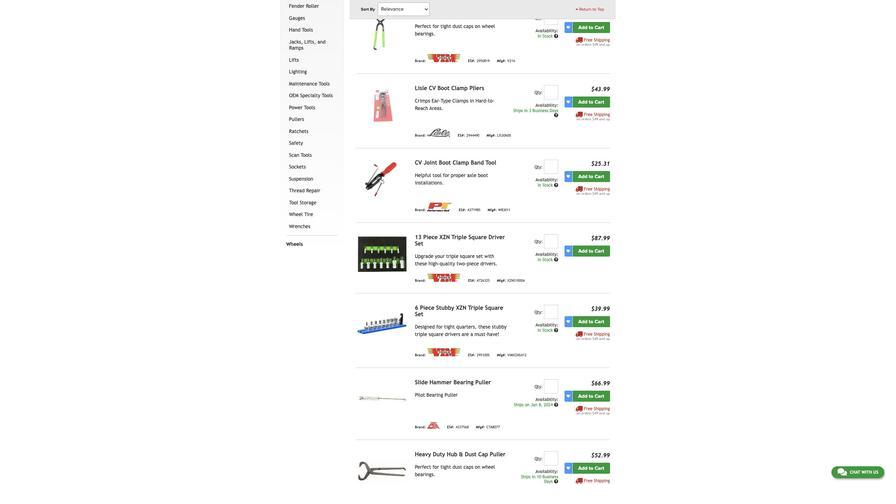 Task type: vqa. For each thing, say whether or not it's contained in the screenshot.
the topmost 'Penetrates,'
no



Task type: describe. For each thing, give the bounding box(es) containing it.
0 horizontal spatial dust
[[433, 10, 445, 17]]

es#: 2944490
[[458, 134, 480, 138]]

1 vertical spatial bearing
[[427, 393, 443, 398]]

$25.31
[[591, 161, 610, 167]]

tight for stubby
[[444, 324, 455, 330]]

3
[[529, 108, 531, 113]]

es#2950819 - v216 - hub & dust cap puller - perfect for tight dust caps on wheel bearings. - vim tools - audi bmw volkswagen mercedes benz mini porsche image
[[355, 11, 409, 51]]

wheel
[[289, 212, 303, 218]]

hard-
[[476, 98, 488, 104]]

es#: for band
[[459, 208, 466, 212]]

top
[[598, 7, 604, 12]]

add for $87.99
[[578, 248, 588, 254]]

$49 for $39.99
[[593, 337, 598, 341]]

wheels link
[[285, 239, 336, 251]]

and for hub & dust cap puller
[[599, 43, 605, 46]]

add for $38.99
[[578, 24, 588, 30]]

question circle image for $87.99
[[554, 258, 558, 262]]

perfect for hub
[[415, 23, 431, 29]]

wheel for puller
[[482, 23, 495, 29]]

installations.
[[415, 180, 444, 186]]

brand: for 6 piece stubby xzn triple square set
[[415, 354, 426, 358]]

bearings. for heavy
[[415, 472, 435, 478]]

shipping for $25.31
[[594, 187, 610, 192]]

slide hammer bearing puller link
[[415, 379, 491, 386]]

es#: for triple
[[468, 354, 475, 358]]

suspension
[[289, 176, 313, 182]]

in stock for $38.99
[[538, 34, 554, 39]]

maintenance tools link
[[288, 78, 336, 90]]

xzns1000a
[[508, 279, 525, 283]]

add to cart button for $66.99
[[573, 391, 610, 402]]

0 horizontal spatial cv
[[415, 159, 422, 166]]

free shipping on orders $49 and up for $39.99
[[577, 332, 610, 341]]

lifts,
[[304, 39, 316, 45]]

ships on jan 8, 2024
[[514, 403, 554, 408]]

quarters,
[[456, 324, 477, 330]]

tool
[[433, 173, 441, 178]]

add to cart button for $39.99
[[573, 317, 610, 328]]

perfect for heavy
[[415, 465, 431, 470]]

jacks, lifts, and ramps link
[[288, 36, 336, 54]]

square inside the 6 piece stubby xzn triple square set
[[485, 305, 503, 312]]

roller
[[306, 3, 319, 9]]

ships in 3 business days
[[513, 108, 558, 113]]

mfg#: for pliers
[[487, 134, 496, 138]]

chat
[[850, 471, 860, 476]]

comments image
[[838, 468, 847, 477]]

hub & dust cap puller
[[415, 10, 474, 17]]

xzn inside 13 piece xzn triple square driver set
[[440, 234, 450, 241]]

hub & dust cap puller link
[[415, 10, 474, 17]]

scan
[[289, 152, 299, 158]]

cart for $39.99
[[595, 319, 604, 325]]

ships for lisle cv boot clamp pliers
[[513, 108, 523, 113]]

heavy
[[415, 452, 431, 458]]

jacks, lifts, and ramps
[[289, 39, 326, 51]]

0 vertical spatial &
[[427, 10, 431, 17]]

power
[[289, 105, 303, 110]]

$39.99
[[591, 306, 610, 313]]

up for $43.99
[[606, 117, 610, 121]]

question circle image for $66.99
[[554, 403, 558, 408]]

free for $25.31
[[584, 187, 593, 192]]

sockets
[[289, 164, 306, 170]]

brand: for slide hammer bearing puller
[[415, 426, 426, 430]]

add to wish list image for $43.99
[[567, 100, 570, 104]]

for for stubby
[[436, 324, 443, 330]]

$49 for $66.99
[[593, 412, 598, 416]]

two-
[[457, 261, 467, 267]]

lis30600
[[497, 134, 511, 138]]

maintenance tools
[[289, 81, 330, 87]]

lisle
[[415, 85, 427, 92]]

in for cv joint boot clamp band tool
[[538, 183, 541, 188]]

question circle image for $38.99
[[554, 34, 558, 38]]

a
[[471, 332, 473, 338]]

safety link
[[288, 138, 336, 150]]

1 horizontal spatial dust
[[465, 452, 477, 458]]

return to top
[[578, 7, 604, 12]]

set
[[476, 254, 483, 259]]

add to wish list image for $87.99
[[567, 250, 570, 253]]

jan
[[531, 403, 538, 408]]

mfg#: w83011
[[488, 208, 511, 212]]

question circle image for $43.99
[[554, 113, 558, 118]]

lighting link
[[288, 66, 336, 78]]

$49 for $38.99
[[593, 43, 598, 46]]

cart for $66.99
[[595, 394, 604, 400]]

lisle - corporate logo image
[[427, 128, 451, 137]]

up for $66.99
[[606, 412, 610, 416]]

orders for $25.31
[[581, 192, 592, 196]]

6 free from the top
[[584, 479, 593, 484]]

free for $43.99
[[584, 112, 593, 117]]

upgrade your triple square set with these high-quality two-piece drivers.
[[415, 254, 498, 267]]

brand: for 13 piece xzn triple square driver set
[[415, 279, 426, 283]]

es#: 2951005
[[468, 354, 490, 358]]

4337568
[[456, 426, 469, 430]]

ratchets link
[[288, 126, 336, 138]]

0 vertical spatial cv
[[429, 85, 436, 92]]

es#: 4726325
[[468, 279, 490, 283]]

triple inside the 6 piece stubby xzn triple square set
[[468, 305, 483, 312]]

tire
[[304, 212, 313, 218]]

thread
[[289, 188, 305, 194]]

xzn inside the 6 piece stubby xzn triple square set
[[456, 305, 466, 312]]

mfg#: cta8077
[[476, 426, 500, 430]]

for inside helpful tool for proper axle boot installations.
[[443, 173, 449, 178]]

in stock for $25.31
[[538, 183, 554, 188]]

must-
[[475, 332, 487, 338]]

13
[[415, 234, 422, 241]]

boot for cv
[[438, 85, 450, 92]]

cart for $25.31
[[595, 174, 604, 180]]

mfg#: for square
[[497, 279, 506, 283]]

es#: for pliers
[[458, 134, 465, 138]]

add for $39.99
[[578, 319, 588, 325]]

$52.99
[[591, 453, 610, 459]]

in inside crimps ear-type clamps in hard-to- reach areas.
[[470, 98, 474, 104]]

in for ships in 10 business days
[[532, 475, 536, 480]]

shipping for $43.99
[[594, 112, 610, 117]]

pilot bearing puller
[[415, 393, 458, 398]]

oem
[[289, 93, 299, 99]]

specialty
[[300, 93, 320, 99]]

1 horizontal spatial tool
[[486, 159, 496, 166]]

10
[[537, 475, 541, 480]]

piece
[[467, 261, 479, 267]]

business for 3
[[533, 108, 548, 113]]

stock for $25.31
[[543, 183, 553, 188]]

sockets link
[[288, 161, 336, 173]]

add for $52.99
[[578, 466, 588, 472]]

and for slide hammer bearing puller
[[599, 412, 605, 416]]

free shipping
[[584, 479, 610, 484]]

vim tools - corporate logo image for dust
[[427, 54, 461, 62]]

to left the "top" at the top
[[593, 7, 596, 12]]

chat with us
[[850, 471, 879, 476]]

mfg#: for triple
[[497, 354, 506, 358]]

thread repair link
[[288, 185, 336, 197]]

tool storage
[[289, 200, 316, 206]]

tools inside the oem specialty tools link
[[322, 93, 333, 99]]

in stock for $87.99
[[538, 258, 554, 263]]

es#: left 4337568
[[447, 426, 454, 430]]

orders for $39.99
[[581, 337, 592, 341]]

6 shipping from the top
[[594, 479, 610, 484]]

and for 6 piece stubby xzn triple square set
[[599, 337, 605, 341]]

bearings. for hub
[[415, 31, 435, 36]]

designed for tight quarters, these stubby triple square drivers are a must-have!
[[415, 324, 507, 338]]

type
[[441, 98, 451, 104]]

cv joint boot clamp band tool
[[415, 159, 496, 166]]

scan tools
[[289, 152, 312, 158]]

fender roller link
[[288, 0, 336, 12]]

wheels
[[286, 242, 303, 247]]

6 piece stubby xzn triple square set
[[415, 305, 503, 318]]

es#: for square
[[468, 279, 475, 283]]

up for $39.99
[[606, 337, 610, 341]]

es#: 4337568
[[447, 426, 469, 430]]

$43.99
[[591, 86, 610, 93]]

free shipping on orders $49 and up for $25.31
[[577, 187, 610, 196]]

shipping for $66.99
[[594, 407, 610, 412]]

in for 6 piece stubby xzn triple square set
[[538, 328, 541, 333]]

fender
[[289, 3, 305, 9]]

fender roller
[[289, 3, 319, 9]]

to-
[[488, 98, 494, 104]]

lisle cv boot clamp pliers
[[415, 85, 484, 92]]

add to cart button for $25.31
[[573, 171, 610, 182]]

pliers
[[470, 85, 484, 92]]

es#: 2950819
[[468, 59, 490, 63]]

driver
[[489, 234, 505, 241]]

square inside upgrade your triple square set with these high-quality two-piece drivers.
[[460, 254, 475, 259]]

v216
[[508, 59, 515, 63]]

vim tools - corporate logo image for stubby
[[427, 348, 461, 357]]

2951005
[[477, 354, 490, 358]]

1 horizontal spatial hub
[[447, 452, 457, 458]]

crimps ear-type clamps in hard-to- reach areas.
[[415, 98, 494, 111]]

question circle image for $25.31
[[554, 183, 558, 188]]

add to cart for $38.99
[[578, 24, 604, 30]]

dust for &
[[453, 465, 462, 470]]

return to top link
[[576, 6, 604, 12]]

drivers.
[[480, 261, 498, 267]]

mfg#: left cta8077
[[476, 426, 485, 430]]

oem specialty tools
[[289, 93, 333, 99]]

safety
[[289, 140, 303, 146]]

cv joint boot clamp band tool link
[[415, 159, 496, 166]]

these inside 'designed for tight quarters, these stubby triple square drivers are a must-have!'
[[478, 324, 491, 330]]

orders for $66.99
[[581, 412, 592, 416]]



Task type: locate. For each thing, give the bounding box(es) containing it.
availability:
[[536, 28, 558, 33], [536, 103, 558, 108], [536, 178, 558, 183], [536, 252, 558, 257], [536, 323, 558, 328], [536, 398, 558, 403], [536, 470, 558, 475]]

ships in 10 business days
[[521, 475, 558, 485]]

1 vertical spatial bearings.
[[415, 472, 435, 478]]

3 $49 from the top
[[593, 192, 598, 196]]

0 vertical spatial triple
[[452, 234, 467, 241]]

to for $43.99
[[589, 99, 593, 105]]

to for $39.99
[[589, 319, 593, 325]]

stock for $87.99
[[543, 258, 553, 263]]

add
[[578, 24, 588, 30], [578, 99, 588, 105], [578, 174, 588, 180], [578, 248, 588, 254], [578, 319, 588, 325], [578, 394, 588, 400], [578, 466, 588, 472]]

0 vertical spatial business
[[533, 108, 548, 113]]

2 vertical spatial in
[[532, 475, 536, 480]]

2 stock from the top
[[543, 183, 553, 188]]

4726325
[[477, 279, 490, 283]]

6 cart from the top
[[595, 394, 604, 400]]

to down $38.99
[[589, 24, 593, 30]]

piece inside 13 piece xzn triple square driver set
[[423, 234, 438, 241]]

cart down $43.99
[[595, 99, 604, 105]]

1 add to wish list image from the top
[[567, 26, 570, 29]]

bearing right hammer
[[454, 379, 474, 386]]

0 vertical spatial dust
[[433, 10, 445, 17]]

4 qty: from the top
[[535, 239, 543, 244]]

0 vertical spatial days
[[550, 108, 558, 113]]

qty: for 6 piece stubby xzn triple square set
[[535, 310, 543, 315]]

4 up from the top
[[606, 337, 610, 341]]

es#:
[[468, 59, 475, 63], [458, 134, 465, 138], [459, 208, 466, 212], [468, 279, 475, 283], [468, 354, 475, 358], [447, 426, 454, 430]]

question circle image
[[554, 258, 558, 262], [554, 403, 558, 408], [554, 480, 558, 484]]

vim tools - corporate logo image
[[427, 54, 461, 62], [427, 274, 461, 282], [427, 348, 461, 357]]

bearings. down "hub & dust cap puller" on the top of the page
[[415, 31, 435, 36]]

es#4726325 - xzns1000a - 13 piece xzn triple square driver set - upgrade your triple square set with these high-quality two-piece drivers. - vim tools - audi bmw volkswagen mercedes benz mini porsche image
[[355, 234, 409, 275]]

caps down "hub & dust cap puller" on the top of the page
[[464, 23, 474, 29]]

perfect for tight dust caps on wheel bearings. for &
[[415, 465, 495, 478]]

wheel for dust
[[482, 465, 495, 470]]

for inside 'designed for tight quarters, these stubby triple square drivers are a must-have!'
[[436, 324, 443, 330]]

duty
[[433, 452, 445, 458]]

1 vertical spatial dust
[[453, 465, 462, 470]]

perfect for tight dust caps on wheel bearings. down heavy duty hub & dust cap puller link
[[415, 465, 495, 478]]

es#4475495 - v214 - heavy duty hub & dust cap puller - perfect for tight dust caps on wheel bearings. - vim tools - audi bmw volkswagen mercedes benz mini porsche image
[[355, 452, 409, 485]]

3 availability: from the top
[[536, 178, 558, 183]]

3 qty: from the top
[[535, 165, 543, 170]]

1 horizontal spatial cap
[[478, 452, 488, 458]]

days right 10
[[544, 480, 553, 485]]

2 free shipping on orders $49 and up from the top
[[577, 112, 610, 121]]

bearings.
[[415, 31, 435, 36], [415, 472, 435, 478]]

square left driver
[[469, 234, 487, 241]]

1 horizontal spatial triple
[[468, 305, 483, 312]]

5 shipping from the top
[[594, 407, 610, 412]]

set up upgrade
[[415, 240, 423, 247]]

stubby
[[492, 324, 507, 330]]

chat with us link
[[832, 467, 885, 479]]

by
[[370, 7, 375, 12]]

wrenches link
[[288, 221, 336, 233]]

brand: down upgrade
[[415, 279, 426, 283]]

1 perfect from the top
[[415, 23, 431, 29]]

0 vertical spatial bearing
[[454, 379, 474, 386]]

0 horizontal spatial square
[[429, 332, 444, 338]]

add to cart down $66.99
[[578, 394, 604, 400]]

cta8077
[[487, 426, 500, 430]]

cta tools - corporate logo image
[[427, 423, 440, 429]]

tools inside scan tools link
[[301, 152, 312, 158]]

mfg#: v216
[[497, 59, 515, 63]]

shipping down $38.99
[[594, 38, 610, 43]]

3 orders from the top
[[581, 192, 592, 196]]

in stock for $39.99
[[538, 328, 554, 333]]

1 horizontal spatial &
[[459, 452, 463, 458]]

2 in from the top
[[538, 183, 541, 188]]

lifts link
[[288, 54, 336, 66]]

wheel tire link
[[288, 209, 336, 221]]

to down $43.99
[[589, 99, 593, 105]]

1 question circle image from the top
[[554, 34, 558, 38]]

piece right the 6
[[420, 305, 435, 312]]

&
[[427, 10, 431, 17], [459, 452, 463, 458]]

1 vertical spatial tight
[[444, 324, 455, 330]]

up down '$39.99' at right bottom
[[606, 337, 610, 341]]

and down the $25.31
[[599, 192, 605, 196]]

2 horizontal spatial in
[[532, 475, 536, 480]]

1 qty: from the top
[[535, 16, 543, 21]]

add for $25.31
[[578, 174, 588, 180]]

1 horizontal spatial bearing
[[454, 379, 474, 386]]

shipping down the $25.31
[[594, 187, 610, 192]]

mfg#: for band
[[488, 208, 497, 212]]

13 piece xzn triple square driver set link
[[415, 234, 505, 247]]

perfect down heavy
[[415, 465, 431, 470]]

$49 down '$39.99' at right bottom
[[593, 337, 598, 341]]

0 vertical spatial triple
[[446, 254, 459, 259]]

0 vertical spatial cap
[[446, 10, 456, 17]]

4 availability: from the top
[[536, 252, 558, 257]]

3 question circle image from the top
[[554, 480, 558, 484]]

add to cart for $52.99
[[578, 466, 604, 472]]

qty: for 13 piece xzn triple square driver set
[[535, 239, 543, 244]]

2 vertical spatial vim tools - corporate logo image
[[427, 348, 461, 357]]

$66.99
[[591, 381, 610, 387]]

tools inside hand tools link
[[302, 27, 313, 33]]

helpful tool for proper axle boot installations.
[[415, 173, 488, 186]]

piece for 6
[[420, 305, 435, 312]]

1 set from the top
[[415, 240, 423, 247]]

1 vertical spatial set
[[415, 311, 423, 318]]

0 horizontal spatial in
[[470, 98, 474, 104]]

$87.99
[[591, 235, 610, 242]]

0 horizontal spatial cap
[[446, 10, 456, 17]]

0 vertical spatial boot
[[438, 85, 450, 92]]

mfg#: left xzns1000a
[[497, 279, 506, 283]]

2 $49 from the top
[[593, 117, 598, 121]]

add to cart button for $87.99
[[573, 246, 610, 257]]

gauges
[[289, 15, 305, 21]]

free shipping on orders $49 and up for $43.99
[[577, 112, 610, 121]]

availability: for $25.31
[[536, 178, 558, 183]]

2 orders from the top
[[581, 117, 592, 121]]

2 vertical spatial ships
[[521, 475, 531, 480]]

add to cart for $43.99
[[578, 99, 604, 105]]

2 in stock from the top
[[538, 183, 554, 188]]

1 availability: from the top
[[536, 28, 558, 33]]

2 qty: from the top
[[535, 90, 543, 95]]

3 up from the top
[[606, 192, 610, 196]]

mfg#: lis30600
[[487, 134, 511, 138]]

to down $66.99
[[589, 394, 593, 400]]

1 in from the top
[[538, 34, 541, 39]]

tools right scan
[[301, 152, 312, 158]]

1 dust from the top
[[453, 23, 462, 29]]

add to wish list image for $39.99
[[567, 320, 570, 324]]

drivers
[[445, 332, 460, 338]]

5 up from the top
[[606, 412, 610, 416]]

heavy duty hub & dust cap puller link
[[415, 452, 506, 458]]

1 perfect for tight dust caps on wheel bearings. from the top
[[415, 23, 495, 36]]

cart for $43.99
[[595, 99, 604, 105]]

brand: left lisle - corporate logo in the top of the page
[[415, 134, 426, 138]]

2 add from the top
[[578, 99, 588, 105]]

1 up from the top
[[606, 43, 610, 46]]

dust down "hub & dust cap puller" on the top of the page
[[453, 23, 462, 29]]

for for dust
[[433, 23, 439, 29]]

1 vertical spatial add to wish list image
[[567, 175, 570, 178]]

to for $87.99
[[589, 248, 593, 254]]

in left 3
[[524, 108, 528, 113]]

mfg#: left vimxzns412
[[497, 354, 506, 358]]

question circle image
[[554, 34, 558, 38], [554, 113, 558, 118], [554, 183, 558, 188], [554, 329, 558, 333]]

1 in stock from the top
[[538, 34, 554, 39]]

0 vertical spatial wheel
[[482, 23, 495, 29]]

in
[[470, 98, 474, 104], [524, 108, 528, 113], [532, 475, 536, 480]]

question circle image for $39.99
[[554, 329, 558, 333]]

es#4337568 - cta8077 - slide hammer bearing puller - pilot bearing puller - cta tools - audi bmw volkswagen mercedes benz mini porsche image
[[355, 380, 409, 420]]

1 horizontal spatial in
[[524, 108, 528, 113]]

5 add from the top
[[578, 319, 588, 325]]

tools subcategories element
[[286, 0, 338, 236]]

ramps
[[289, 45, 304, 51]]

brand: for cv joint boot clamp band tool
[[415, 208, 426, 212]]

triple up upgrade your triple square set with these high-quality two-piece drivers.
[[452, 234, 467, 241]]

2 wheel from the top
[[482, 465, 495, 470]]

2 vertical spatial question circle image
[[554, 480, 558, 484]]

perfect for tight dust caps on wheel bearings. down "hub & dust cap puller" on the top of the page
[[415, 23, 495, 36]]

orders for $43.99
[[581, 117, 592, 121]]

add to cart down $38.99
[[578, 24, 604, 30]]

tools up lifts,
[[302, 27, 313, 33]]

2 vertical spatial tight
[[441, 465, 451, 470]]

0 horizontal spatial triple
[[415, 332, 427, 338]]

triple inside 13 piece xzn triple square driver set
[[452, 234, 467, 241]]

free down $38.99
[[584, 38, 593, 43]]

2 availability: from the top
[[536, 103, 558, 108]]

3 vim tools - corporate logo image from the top
[[427, 348, 461, 357]]

1 horizontal spatial square
[[460, 254, 475, 259]]

2 brand: from the top
[[415, 134, 426, 138]]

4 orders from the top
[[581, 337, 592, 341]]

1 vertical spatial boot
[[439, 159, 451, 166]]

business for 10
[[543, 475, 558, 480]]

4 add from the top
[[578, 248, 588, 254]]

for for hub
[[433, 465, 439, 470]]

storage
[[300, 200, 316, 206]]

0 vertical spatial piece
[[423, 234, 438, 241]]

1 shipping from the top
[[594, 38, 610, 43]]

3 stock from the top
[[543, 258, 553, 263]]

to down the $25.31
[[589, 174, 593, 180]]

$49 down $66.99
[[593, 412, 598, 416]]

0 vertical spatial in
[[470, 98, 474, 104]]

0 vertical spatial bearings.
[[415, 31, 435, 36]]

1 vertical spatial caps
[[464, 465, 474, 470]]

business right 10
[[543, 475, 558, 480]]

4 free from the top
[[584, 332, 593, 337]]

vim tools - corporate logo image for xzn
[[427, 274, 461, 282]]

free down '$39.99' at right bottom
[[584, 332, 593, 337]]

cap
[[446, 10, 456, 17], [478, 452, 488, 458]]

1 caps from the top
[[464, 23, 474, 29]]

availability: for $43.99
[[536, 103, 558, 108]]

business
[[533, 108, 548, 113], [543, 475, 558, 480]]

1 vertical spatial ships
[[514, 403, 524, 408]]

slide hammer bearing puller
[[415, 379, 491, 386]]

square inside 'designed for tight quarters, these stubby triple square drivers are a must-have!'
[[429, 332, 444, 338]]

2 perfect from the top
[[415, 465, 431, 470]]

None number field
[[544, 11, 558, 25], [544, 85, 558, 99], [544, 160, 558, 174], [544, 234, 558, 249], [544, 305, 558, 319], [544, 380, 558, 394], [544, 452, 558, 466], [544, 11, 558, 25], [544, 85, 558, 99], [544, 160, 558, 174], [544, 234, 558, 249], [544, 305, 558, 319], [544, 380, 558, 394], [544, 452, 558, 466]]

add to cart down $87.99 on the top of the page
[[578, 248, 604, 254]]

vim tools - corporate logo image up the lisle cv boot clamp pliers link
[[427, 54, 461, 62]]

availability: for $38.99
[[536, 28, 558, 33]]

square inside 13 piece xzn triple square driver set
[[469, 234, 487, 241]]

add to cart for $87.99
[[578, 248, 604, 254]]

tight for hub
[[441, 465, 451, 470]]

es#: left 4726325
[[468, 279, 475, 283]]

add to wish list image for $52.99
[[567, 467, 570, 471]]

4371985
[[468, 208, 481, 212]]

0 vertical spatial perfect for tight dust caps on wheel bearings.
[[415, 23, 495, 36]]

$49 down the $25.31
[[593, 192, 598, 196]]

1 vertical spatial dust
[[465, 452, 477, 458]]

qty: for lisle cv boot clamp pliers
[[535, 90, 543, 95]]

qty: for hub & dust cap puller
[[535, 16, 543, 21]]

2 add to wish list image from the top
[[567, 320, 570, 324]]

ships left 3
[[513, 108, 523, 113]]

stubby
[[436, 305, 454, 312]]

shipping down $43.99
[[594, 112, 610, 117]]

3 shipping from the top
[[594, 187, 610, 192]]

4 brand: from the top
[[415, 279, 426, 283]]

3 add to wish list image from the top
[[567, 395, 570, 398]]

1 vertical spatial vim tools - corporate logo image
[[427, 274, 461, 282]]

3 brand: from the top
[[415, 208, 426, 212]]

square up stubby
[[485, 305, 503, 312]]

1 add to cart button from the top
[[573, 22, 610, 33]]

free shipping on orders $49 and up for $66.99
[[577, 407, 610, 416]]

4 add to cart from the top
[[578, 248, 604, 254]]

3 in stock from the top
[[538, 258, 554, 263]]

0 vertical spatial with
[[485, 254, 494, 259]]

4 cart from the top
[[595, 248, 604, 254]]

brand: left performance tool - corporate logo
[[415, 208, 426, 212]]

with
[[485, 254, 494, 259], [862, 471, 872, 476]]

7 add from the top
[[578, 466, 588, 472]]

tools inside maintenance tools link
[[319, 81, 330, 87]]

2 shipping from the top
[[594, 112, 610, 117]]

add to wish list image for $66.99
[[567, 395, 570, 398]]

2 question circle image from the top
[[554, 403, 558, 408]]

add to cart button down '$39.99' at right bottom
[[573, 317, 610, 328]]

brand: left cta tools - corporate logo
[[415, 426, 426, 430]]

es#: left 2951005
[[468, 354, 475, 358]]

free down $43.99
[[584, 112, 593, 117]]

2 vim tools - corporate logo image from the top
[[427, 274, 461, 282]]

caps
[[464, 23, 474, 29], [464, 465, 474, 470]]

0 vertical spatial perfect
[[415, 23, 431, 29]]

free down $66.99
[[584, 407, 593, 412]]

add to cart button down $66.99
[[573, 391, 610, 402]]

1 vertical spatial &
[[459, 452, 463, 458]]

6 add to cart button from the top
[[573, 391, 610, 402]]

suspension link
[[288, 173, 336, 185]]

add to cart down $43.99
[[578, 99, 604, 105]]

es#: 4371985
[[459, 208, 481, 212]]

tools inside power tools link
[[304, 105, 315, 110]]

triple up quarters,
[[468, 305, 483, 312]]

2 question circle image from the top
[[554, 113, 558, 118]]

5 add to cart button from the top
[[573, 317, 610, 328]]

tight up drivers
[[444, 324, 455, 330]]

1 horizontal spatial with
[[862, 471, 872, 476]]

5 free from the top
[[584, 407, 593, 412]]

0 vertical spatial add to wish list image
[[567, 100, 570, 104]]

wheel down heavy duty hub & dust cap puller link
[[482, 465, 495, 470]]

1 stock from the top
[[543, 34, 553, 39]]

caret up image
[[576, 7, 578, 11]]

1 vertical spatial triple
[[415, 332, 427, 338]]

0 vertical spatial caps
[[464, 23, 474, 29]]

bearing
[[454, 379, 474, 386], [427, 393, 443, 398]]

add to cart button for $38.99
[[573, 22, 610, 33]]

thread repair
[[289, 188, 320, 194]]

mfg#: xzns1000a
[[497, 279, 525, 283]]

7 add to cart from the top
[[578, 466, 604, 472]]

1 wheel from the top
[[482, 23, 495, 29]]

brand: up slide
[[415, 354, 426, 358]]

1 vertical spatial perfect
[[415, 465, 431, 470]]

0 vertical spatial square
[[469, 234, 487, 241]]

8,
[[539, 403, 543, 408]]

1 vertical spatial cv
[[415, 159, 422, 166]]

3 free from the top
[[584, 187, 593, 192]]

7 availability: from the top
[[536, 470, 558, 475]]

set inside the 6 piece stubby xzn triple square set
[[415, 311, 423, 318]]

orders down $66.99
[[581, 412, 592, 416]]

to for $52.99
[[589, 466, 593, 472]]

qty: for cv joint boot clamp band tool
[[535, 165, 543, 170]]

1 free from the top
[[584, 38, 593, 43]]

lisle cv boot clamp pliers link
[[415, 85, 484, 92]]

add to wish list image for $38.99
[[567, 26, 570, 29]]

piece inside the 6 piece stubby xzn triple square set
[[420, 305, 435, 312]]

tight down duty
[[441, 465, 451, 470]]

cart for $87.99
[[595, 248, 604, 254]]

add to cart for $25.31
[[578, 174, 604, 180]]

tight down "hub & dust cap puller" on the top of the page
[[441, 23, 451, 29]]

0 vertical spatial xzn
[[440, 234, 450, 241]]

up down $38.99
[[606, 43, 610, 46]]

0 vertical spatial ships
[[513, 108, 523, 113]]

tight
[[441, 23, 451, 29], [444, 324, 455, 330], [441, 465, 451, 470]]

mfg#: vimxzns412
[[497, 354, 527, 358]]

add for $43.99
[[578, 99, 588, 105]]

are
[[462, 332, 469, 338]]

and for lisle cv boot clamp pliers
[[599, 117, 605, 121]]

1 bearings. from the top
[[415, 31, 435, 36]]

4 in from the top
[[538, 328, 541, 333]]

brand: for hub & dust cap puller
[[415, 59, 426, 63]]

for down duty
[[433, 465, 439, 470]]

stock for $38.99
[[543, 34, 553, 39]]

oem specialty tools link
[[288, 90, 336, 102]]

2 free from the top
[[584, 112, 593, 117]]

helpful
[[415, 173, 431, 178]]

1 vim tools - corporate logo image from the top
[[427, 54, 461, 62]]

set inside 13 piece xzn triple square driver set
[[415, 240, 423, 247]]

1 vertical spatial square
[[485, 305, 503, 312]]

tight inside 'designed for tight quarters, these stubby triple square drivers are a must-have!'
[[444, 324, 455, 330]]

1 vertical spatial with
[[862, 471, 872, 476]]

add to cart button down the $25.31
[[573, 171, 610, 182]]

tool right the band
[[486, 159, 496, 166]]

4 question circle image from the top
[[554, 329, 558, 333]]

set
[[415, 240, 423, 247], [415, 311, 423, 318]]

repair
[[306, 188, 320, 194]]

boot
[[478, 173, 488, 178]]

these inside upgrade your triple square set with these high-quality two-piece drivers.
[[415, 261, 427, 267]]

6 qty: from the top
[[535, 385, 543, 390]]

orders for $38.99
[[581, 43, 592, 46]]

0 vertical spatial square
[[460, 254, 475, 259]]

up down the $25.31
[[606, 192, 610, 196]]

0 vertical spatial hub
[[415, 10, 426, 17]]

0 horizontal spatial tool
[[289, 200, 298, 206]]

piece
[[423, 234, 438, 241], [420, 305, 435, 312]]

1 vertical spatial wheel
[[482, 465, 495, 470]]

xzn up your
[[440, 234, 450, 241]]

1 vertical spatial hub
[[447, 452, 457, 458]]

hand
[[289, 27, 300, 33]]

cart down the $52.99
[[595, 466, 604, 472]]

tight for dust
[[441, 23, 451, 29]]

with up 'drivers.'
[[485, 254, 494, 259]]

lifts
[[289, 57, 299, 63]]

and
[[317, 39, 326, 45], [599, 43, 605, 46], [599, 117, 605, 121], [599, 192, 605, 196], [599, 337, 605, 341], [599, 412, 605, 416]]

set for 13
[[415, 240, 423, 247]]

tools down the oem specialty tools link
[[304, 105, 315, 110]]

1 horizontal spatial these
[[478, 324, 491, 330]]

0 vertical spatial vim tools - corporate logo image
[[427, 54, 461, 62]]

add to cart button down $38.99
[[573, 22, 610, 33]]

for down "hub & dust cap puller" on the top of the page
[[433, 23, 439, 29]]

ships inside ships in 10 business days
[[521, 475, 531, 480]]

clamp for pliers
[[451, 85, 468, 92]]

days inside ships in 10 business days
[[544, 480, 553, 485]]

areas.
[[430, 105, 443, 111]]

availability: for $87.99
[[536, 252, 558, 257]]

0 vertical spatial set
[[415, 240, 423, 247]]

0 horizontal spatial hub
[[415, 10, 426, 17]]

brand: up lisle
[[415, 59, 426, 63]]

1 vertical spatial these
[[478, 324, 491, 330]]

perfect for tight dust caps on wheel bearings. for cap
[[415, 23, 495, 36]]

1 vertical spatial square
[[429, 332, 444, 338]]

with inside upgrade your triple square set with these high-quality two-piece drivers.
[[485, 254, 494, 259]]

2024
[[544, 403, 553, 408]]

and down '$39.99' at right bottom
[[599, 337, 605, 341]]

up down $66.99
[[606, 412, 610, 416]]

3 free shipping on orders $49 and up from the top
[[577, 187, 610, 196]]

0 vertical spatial these
[[415, 261, 427, 267]]

add to cart button
[[573, 22, 610, 33], [573, 97, 610, 108], [573, 171, 610, 182], [573, 246, 610, 257], [573, 317, 610, 328], [573, 391, 610, 402], [573, 463, 610, 474]]

availability: for $66.99
[[536, 398, 558, 403]]

orders down '$39.99' at right bottom
[[581, 337, 592, 341]]

mfg#:
[[497, 59, 506, 63], [487, 134, 496, 138], [488, 208, 497, 212], [497, 279, 506, 283], [497, 354, 506, 358], [476, 426, 485, 430]]

2 cart from the top
[[595, 99, 604, 105]]

business inside ships in 10 business days
[[543, 475, 558, 480]]

ships left 10
[[521, 475, 531, 480]]

2 dust from the top
[[453, 465, 462, 470]]

wrenches
[[289, 224, 310, 230]]

availability: for $39.99
[[536, 323, 558, 328]]

days for ships in 3 business days
[[550, 108, 558, 113]]

puller
[[458, 10, 474, 17], [475, 379, 491, 386], [445, 393, 458, 398], [490, 452, 506, 458]]

tools for power tools
[[304, 105, 315, 110]]

es#: left 2950819
[[468, 59, 475, 63]]

3 add from the top
[[578, 174, 588, 180]]

tools for hand tools
[[302, 27, 313, 33]]

1 free shipping on orders $49 and up from the top
[[577, 38, 610, 46]]

0 horizontal spatial triple
[[452, 234, 467, 241]]

1 horizontal spatial triple
[[446, 254, 459, 259]]

add to cart down the $25.31
[[578, 174, 604, 180]]

2 perfect for tight dust caps on wheel bearings. from the top
[[415, 465, 495, 478]]

1 brand: from the top
[[415, 59, 426, 63]]

0 vertical spatial tight
[[441, 23, 451, 29]]

1 vertical spatial question circle image
[[554, 403, 558, 408]]

orders down $43.99
[[581, 117, 592, 121]]

pullers link
[[288, 114, 336, 126]]

tools for maintenance tools
[[319, 81, 330, 87]]

free for $39.99
[[584, 332, 593, 337]]

ships
[[513, 108, 523, 113], [514, 403, 524, 408], [521, 475, 531, 480]]

cart down '$39.99' at right bottom
[[595, 319, 604, 325]]

1 vertical spatial perfect for tight dust caps on wheel bearings.
[[415, 465, 495, 478]]

bearing down hammer
[[427, 393, 443, 398]]

2 bearings. from the top
[[415, 472, 435, 478]]

boot up type
[[438, 85, 450, 92]]

1 vertical spatial tool
[[289, 200, 298, 206]]

days for ships in 10 business days
[[544, 480, 553, 485]]

1 vertical spatial in
[[524, 108, 528, 113]]

5 qty: from the top
[[535, 310, 543, 315]]

gauges link
[[288, 12, 336, 24]]

0 vertical spatial tool
[[486, 159, 496, 166]]

6 availability: from the top
[[536, 398, 558, 403]]

for right designed
[[436, 324, 443, 330]]

cart for $52.99
[[595, 466, 604, 472]]

5 brand: from the top
[[415, 354, 426, 358]]

1 vertical spatial cap
[[478, 452, 488, 458]]

hand tools
[[289, 27, 313, 33]]

add for $66.99
[[578, 394, 588, 400]]

free shipping on orders $49 and up for $38.99
[[577, 38, 610, 46]]

0 horizontal spatial these
[[415, 261, 427, 267]]

1 vertical spatial xzn
[[456, 305, 466, 312]]

add to cart button for $52.99
[[573, 463, 610, 474]]

0 vertical spatial clamp
[[451, 85, 468, 92]]

on
[[475, 23, 480, 29], [577, 43, 580, 46], [577, 117, 580, 121], [577, 192, 580, 196], [577, 337, 580, 341], [525, 403, 530, 408], [577, 412, 580, 416], [475, 465, 480, 470]]

these up the "must-"
[[478, 324, 491, 330]]

add to wish list image
[[567, 26, 570, 29], [567, 320, 570, 324], [567, 395, 570, 398], [567, 467, 570, 471]]

1 add to cart from the top
[[578, 24, 604, 30]]

piece for 13
[[423, 234, 438, 241]]

triple down designed
[[415, 332, 427, 338]]

2 add to cart button from the top
[[573, 97, 610, 108]]

dust down heavy duty hub & dust cap puller link
[[453, 465, 462, 470]]

free shipping on orders $49 and up down $38.99
[[577, 38, 610, 46]]

days right 3
[[550, 108, 558, 113]]

square up piece
[[460, 254, 475, 259]]

es#2944490 - lis30600 - lisle cv boot clamp pliers - crimps ear-type clamps in hard-to-reach areas. - lisle - audi bmw volkswagen mercedes benz mini porsche image
[[355, 85, 409, 126]]

2 add to wish list image from the top
[[567, 175, 570, 178]]

triple inside upgrade your triple square set with these high-quality two-piece drivers.
[[446, 254, 459, 259]]

mfg#: left lis30600
[[487, 134, 496, 138]]

0 horizontal spatial bearing
[[427, 393, 443, 398]]

1 vertical spatial piece
[[420, 305, 435, 312]]

1 vertical spatial days
[[544, 480, 553, 485]]

add to cart for $39.99
[[578, 319, 604, 325]]

2950819
[[477, 59, 490, 63]]

4 stock from the top
[[543, 328, 553, 333]]

performance tool - corporate logo image
[[427, 203, 452, 212]]

1 vertical spatial business
[[543, 475, 558, 480]]

3 add to wish list image from the top
[[567, 250, 570, 253]]

to for $66.99
[[589, 394, 593, 400]]

up down $43.99
[[606, 117, 610, 121]]

and inside 'jacks, lifts, and ramps'
[[317, 39, 326, 45]]

in left 10
[[532, 475, 536, 480]]

0 horizontal spatial &
[[427, 10, 431, 17]]

triple inside 'designed for tight quarters, these stubby triple square drivers are a must-have!'
[[415, 332, 427, 338]]

4 add to wish list image from the top
[[567, 467, 570, 471]]

free down the $52.99
[[584, 479, 593, 484]]

es#2951005 - vimxzns412 - 6 piece stubby xzn triple square set - designed for tight quarters, these stubby triple square drivers are a must-have! - vim tools - audi bmw volkswagen mercedes benz mini porsche image
[[355, 305, 409, 346]]

clamp for band
[[453, 159, 469, 166]]

0 vertical spatial dust
[[453, 23, 462, 29]]

2 vertical spatial add to wish list image
[[567, 250, 570, 253]]

maintenance
[[289, 81, 317, 87]]

4 add to cart button from the top
[[573, 246, 610, 257]]

1 vertical spatial clamp
[[453, 159, 469, 166]]

free for $66.99
[[584, 407, 593, 412]]

ear-
[[432, 98, 441, 104]]

3 question circle image from the top
[[554, 183, 558, 188]]

0 vertical spatial question circle image
[[554, 258, 558, 262]]

designed
[[415, 324, 435, 330]]

square down designed
[[429, 332, 444, 338]]

7 qty: from the top
[[535, 457, 543, 462]]

$49 for $43.99
[[593, 117, 598, 121]]

ratchets
[[289, 129, 308, 134]]

tool storage link
[[288, 197, 336, 209]]

perfect down "hub & dust cap puller" on the top of the page
[[415, 23, 431, 29]]

mfg#: left v216
[[497, 59, 506, 63]]

pullers
[[289, 117, 304, 122]]

es#: left "4371985"
[[459, 208, 466, 212]]

1 horizontal spatial cv
[[429, 85, 436, 92]]

reach
[[415, 105, 428, 111]]

0 horizontal spatial xzn
[[440, 234, 450, 241]]

and down $66.99
[[599, 412, 605, 416]]

0 horizontal spatial with
[[485, 254, 494, 259]]

5 $49 from the top
[[593, 412, 598, 416]]

cart down $66.99
[[595, 394, 604, 400]]

5 add to cart from the top
[[578, 319, 604, 325]]

add to wish list image
[[567, 100, 570, 104], [567, 175, 570, 178], [567, 250, 570, 253]]

caps for puller
[[464, 23, 474, 29]]

vim tools - corporate logo image down quality
[[427, 274, 461, 282]]

vimxzns412
[[508, 354, 527, 358]]

square
[[469, 234, 487, 241], [485, 305, 503, 312]]

sort
[[361, 7, 369, 12]]

dust for cap
[[453, 23, 462, 29]]

1 horizontal spatial xzn
[[456, 305, 466, 312]]

in inside ships in 10 business days
[[532, 475, 536, 480]]

bearings. down heavy
[[415, 472, 435, 478]]

1 vertical spatial triple
[[468, 305, 483, 312]]

es#4371985 - w83011 - cv joint boot clamp band tool - helpful tool for proper axle boot installations. - performance tool - audi bmw volkswagen mercedes benz mini porsche image
[[355, 160, 409, 200]]

2 add to cart from the top
[[578, 99, 604, 105]]

3 add to cart button from the top
[[573, 171, 610, 182]]

pilot
[[415, 393, 425, 398]]

6 add to cart from the top
[[578, 394, 604, 400]]

7 cart from the top
[[595, 466, 604, 472]]

3 in from the top
[[538, 258, 541, 263]]



